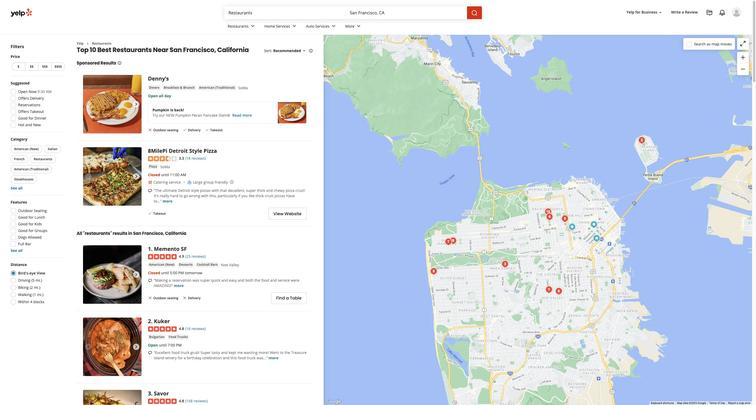 Task type: describe. For each thing, give the bounding box(es) containing it.
good for good for groups
[[18, 229, 28, 234]]

brunch
[[183, 86, 195, 90]]

american (new) link
[[148, 263, 176, 268]]

0 horizontal spatial memento sf image
[[83, 246, 142, 304]]

pm for kuker
[[176, 343, 182, 348]]

good for lunch
[[18, 215, 45, 220]]

were
[[291, 278, 300, 283]]

0 vertical spatial kuker image
[[637, 135, 648, 146]]

4.8 star rating image for savor
[[148, 400, 177, 405]]

0 vertical spatial all
[[159, 94, 164, 99]]

as
[[707, 41, 711, 46]]

sponsored results
[[77, 60, 116, 66]]

"excellent
[[154, 351, 171, 356]]

1 horizontal spatial takeout
[[153, 212, 166, 216]]

a for write
[[683, 10, 685, 15]]

view website link
[[269, 208, 307, 220]]

0 horizontal spatial american (new)
[[14, 147, 39, 152]]

0 horizontal spatial with
[[201, 194, 209, 199]]

services for home services
[[276, 24, 290, 29]]

0 horizontal spatial restaurants link
[[92, 41, 112, 46]]

reservation
[[172, 278, 192, 283]]

1 vertical spatial thick
[[256, 194, 264, 199]]

2 horizontal spatial 16 checkmark v2 image
[[205, 128, 209, 132]]

island
[[154, 356, 164, 361]]

the snug image
[[543, 207, 554, 217]]

the laundromat image
[[444, 237, 454, 248]]

1 vertical spatial delivery
[[188, 128, 201, 133]]

0 vertical spatial 16 info v2 image
[[309, 49, 313, 53]]

1 vertical spatial food
[[172, 351, 180, 356]]

"making
[[154, 278, 168, 283]]

and inside the "the ultimate detroit style pizzas with that decadent, super thick and chewy pizza crust! it's really hard to go wrong with this, particularly if you like thick crust pizzas have to…"
[[266, 188, 273, 193]]

driving
[[18, 278, 30, 283]]

see all for category
[[11, 186, 23, 191]]

this
[[231, 356, 237, 361]]

diners
[[149, 86, 160, 90]]

kuker
[[154, 318, 170, 326]]

pm for memento
[[178, 271, 184, 276]]

1 horizontal spatial 16 checkmark v2 image
[[183, 128, 187, 132]]

bistro ember image
[[554, 286, 565, 297]]

pizza button
[[148, 164, 158, 170]]

super inside the "the ultimate detroit style pizzas with that decadent, super thick and chewy pizza crust! it's really hard to go wrong with this, particularly if you like thick crust pizzas have to…"
[[246, 188, 256, 193]]

$
[[18, 64, 19, 69]]

4.8 link for 3 . savor
[[179, 399, 184, 405]]

"the ultimate detroit style pizzas with that decadent, super thick and chewy pizza crust! it's really hard to go wrong with this, particularly if you like thick crust pizzas have to…"
[[154, 188, 305, 204]]

none field find
[[229, 10, 342, 16]]

none field near
[[350, 10, 463, 16]]

2 vertical spatial delivery
[[188, 296, 201, 301]]

american (traditional) link
[[198, 85, 236, 91]]

previous image for closed until 11:00 am
[[85, 174, 92, 180]]

search
[[695, 41, 706, 46]]

16 speech v2 image for "the
[[148, 189, 152, 193]]

0 horizontal spatial (new)
[[30, 147, 39, 152]]

group containing category
[[10, 137, 66, 191]]

0 vertical spatial francisco,
[[183, 46, 216, 54]]

all for features
[[18, 249, 23, 254]]

report
[[729, 403, 737, 405]]

. for 1
[[151, 246, 153, 253]]

open now 9:30 am
[[18, 89, 52, 94]]

am for filters
[[46, 89, 52, 94]]

business
[[642, 10, 658, 15]]

(168 reviews) link
[[185, 399, 208, 405]]

and left easy
[[222, 278, 228, 283]]

map
[[678, 403, 683, 405]]

near
[[153, 46, 169, 54]]

16 close v2 image up 8milepi
[[148, 128, 152, 132]]

0 vertical spatial soma
[[238, 86, 248, 91]]

diners button
[[148, 85, 161, 91]]

outdoor for takeout
[[153, 128, 167, 133]]

allowed
[[28, 235, 42, 240]]

0 vertical spatial until
[[161, 173, 169, 178]]

american for the topmost american (new) button
[[14, 147, 29, 152]]

and left this
[[223, 356, 230, 361]]

dinner
[[35, 116, 46, 121]]

1 horizontal spatial california
[[217, 46, 249, 54]]

zoom out image
[[741, 66, 747, 73]]

terms
[[710, 403, 718, 405]]

restaurants button
[[30, 156, 56, 164]]

1 vertical spatial soma
[[160, 165, 170, 170]]

4.8 for kuker
[[179, 327, 184, 332]]

mi.) for biking (2 mi.)
[[34, 286, 40, 291]]

3
[[148, 391, 151, 398]]

$$$$
[[55, 64, 62, 69]]

next image for breakfast & brunch link
[[133, 101, 140, 108]]

find a table link
[[271, 293, 307, 305]]

our
[[159, 113, 165, 118]]

more for super
[[269, 356, 279, 361]]

dogs allowed
[[18, 235, 42, 240]]

open until 7:00 pm
[[148, 343, 182, 348]]

like
[[249, 194, 255, 199]]

1 vertical spatial american (new) button
[[148, 263, 176, 268]]

steakhouses button
[[11, 176, 37, 184]]

good for good for lunch
[[18, 215, 28, 220]]

0 vertical spatial view
[[274, 211, 284, 217]]

breakfast & brunch link
[[163, 85, 196, 91]]

yelp for business button
[[625, 8, 665, 17]]

write a review
[[672, 10, 698, 15]]

0 horizontal spatial american (traditional) button
[[11, 166, 52, 174]]

0 horizontal spatial pumpkin
[[153, 108, 169, 113]]

4.9 star rating image
[[148, 255, 177, 260]]

0 vertical spatial delivery
[[30, 96, 44, 101]]

go
[[184, 194, 188, 199]]

0 horizontal spatial francisco,
[[142, 231, 164, 237]]

slideshow element for open until 7:00 pm
[[83, 318, 142, 377]]

option group containing distance
[[9, 263, 66, 307]]

italian button
[[44, 145, 61, 153]]

memento sf link
[[154, 246, 187, 253]]

offers for offers takeout
[[18, 109, 29, 114]]

reviews) for kuker
[[192, 327, 206, 332]]

2 horizontal spatial takeout
[[210, 128, 223, 133]]

wrong
[[189, 194, 200, 199]]

denny's
[[148, 75, 169, 82]]

full
[[18, 242, 24, 247]]

(traditional) for leftmost american (traditional) button
[[30, 167, 49, 172]]

3.3 star rating image
[[148, 156, 177, 162]]

business categories element
[[224, 19, 742, 35]]

8milepi
[[148, 148, 168, 155]]

hot and new
[[18, 123, 41, 128]]

recommended
[[273, 48, 301, 53]]

0 horizontal spatial 16 checkmark v2 image
[[148, 212, 152, 216]]

1 vertical spatial view
[[37, 271, 45, 276]]

1 vertical spatial american (new)
[[149, 263, 175, 267]]

moves
[[721, 41, 733, 46]]

savor image
[[500, 259, 511, 270]]

©2023
[[690, 403, 698, 405]]

0 vertical spatial pizzas
[[200, 188, 211, 193]]

pizza
[[286, 188, 295, 193]]

american (traditional) for leftmost american (traditional) button
[[14, 167, 49, 172]]

group containing suggested
[[9, 81, 66, 129]]

valley
[[229, 263, 239, 268]]

category
[[11, 137, 27, 142]]

am for sponsored results
[[181, 173, 186, 178]]

"excellent food truck grub!  super tasty and kept me wanting more! went to the treasure island winery for a birthday celebration and this food truck was…"
[[154, 351, 307, 361]]

use
[[721, 403, 726, 405]]

8milepi detroit style pizza image
[[592, 233, 603, 244]]

to…"
[[154, 199, 162, 204]]

offers for offers delivery
[[18, 96, 29, 101]]

yelp for business
[[627, 10, 658, 15]]

0 horizontal spatial california
[[165, 231, 186, 237]]

zoom in image
[[741, 54, 747, 61]]

yelp for yelp link
[[77, 41, 84, 46]]

birthday
[[187, 356, 202, 361]]

. for 3
[[151, 391, 153, 398]]

features
[[11, 200, 27, 205]]

reviews) for savor
[[194, 399, 208, 404]]

yelp for yelp for business
[[627, 10, 635, 15]]

easy
[[229, 278, 237, 283]]

0 vertical spatial with
[[212, 188, 219, 193]]

service inside the "making a reservation was super quick and easy and both the food and service were amazing!"
[[278, 278, 290, 283]]

yelp link
[[77, 41, 84, 46]]

a for report
[[738, 403, 739, 405]]

0 vertical spatial american (new) button
[[11, 145, 42, 153]]

more link for memento
[[174, 284, 184, 289]]

a inside "excellent food truck grub!  super tasty and kept me wanting more! went to the treasure island winery for a birthday celebration and this food truck was…"
[[184, 356, 186, 361]]

1 horizontal spatial american (traditional) button
[[198, 85, 236, 91]]

driving (5 mi.)
[[18, 278, 42, 283]]

good for kids
[[18, 222, 42, 227]]

more for pizzas
[[163, 199, 173, 204]]

this,
[[210, 194, 217, 199]]

savor
[[154, 391, 169, 398]]

desserts button
[[178, 263, 194, 268]]

view website
[[274, 211, 302, 217]]

16 close v2 image down 16 speech v2 image
[[148, 296, 152, 301]]

previous image for closed until 5:00 pm tomorrow
[[85, 272, 92, 278]]

$$
[[30, 64, 34, 69]]

slideshow element for closed until 5:00 pm tomorrow
[[83, 246, 142, 304]]

4.8 star rating image for kuker
[[148, 327, 177, 332]]

11:00
[[170, 173, 180, 178]]

is
[[170, 108, 173, 113]]

bird's-eye view
[[18, 271, 45, 276]]

large group friendly
[[193, 180, 228, 185]]

price group
[[11, 54, 66, 72]]

memento
[[154, 246, 180, 253]]

write a review link
[[670, 8, 701, 17]]

1 horizontal spatial food
[[238, 356, 246, 361]]

new
[[166, 113, 174, 118]]

and up find
[[270, 278, 277, 283]]

keyboard shortcuts
[[652, 403, 675, 405]]

grub!
[[191, 351, 200, 356]]

keyboard
[[652, 403, 663, 405]]

for inside "excellent food truck grub!  super tasty and kept me wanting more! went to the treasure island winery for a birthday celebration and this food truck was…"
[[178, 356, 183, 361]]

2 seating from the top
[[167, 296, 179, 301]]

trucks
[[177, 335, 188, 340]]

$$$
[[42, 64, 48, 69]]

2 outdoor seating from the top
[[153, 296, 179, 301]]

good for dinner
[[18, 116, 46, 121]]

1 vertical spatial 16 info v2 image
[[117, 61, 122, 65]]

bulgarian link
[[148, 335, 166, 340]]

0 vertical spatial thick
[[257, 188, 265, 193]]



Task type: vqa. For each thing, say whether or not it's contained in the screenshot.
was
yes



Task type: locate. For each thing, give the bounding box(es) containing it.
keyboard shortcuts button
[[652, 402, 675, 406]]

for right winery
[[178, 356, 183, 361]]

super up like
[[246, 188, 256, 193]]

good up the dogs
[[18, 229, 28, 234]]

distance
[[11, 263, 27, 268]]

notifications image
[[720, 10, 726, 16]]

1 next image from the top
[[133, 101, 140, 108]]

0 vertical spatial restaurants link
[[224, 19, 260, 35]]

walking
[[18, 293, 32, 298]]

1 horizontal spatial soma
[[238, 86, 248, 91]]

for down good for lunch
[[29, 222, 34, 227]]

the inside "excellent food truck grub!  super tasty and kept me wanting more! went to the treasure island winery for a birthday celebration and this food truck was…"
[[285, 351, 290, 356]]

detroit up go
[[178, 188, 190, 193]]

closed for closed until 11:00 am
[[148, 173, 160, 178]]

the right both at the left of the page
[[255, 278, 260, 283]]

24 chevron down v2 image inside home services link
[[291, 23, 298, 29]]

american for american (new) button to the bottom
[[149, 263, 165, 267]]

2 horizontal spatial more link
[[269, 356, 279, 361]]

1 horizontal spatial restaurants link
[[224, 19, 260, 35]]

0 horizontal spatial super
[[200, 278, 210, 283]]

that
[[220, 188, 227, 193]]

and right easy
[[238, 278, 245, 283]]

previous image
[[85, 101, 92, 108], [85, 174, 92, 180], [85, 272, 92, 278], [85, 344, 92, 351]]

24 chevron down v2 image left auto
[[291, 23, 298, 29]]

open down bulgarian link on the left of page
[[148, 343, 158, 348]]

0 vertical spatial pm
[[178, 271, 184, 276]]

pm right 5:00
[[178, 271, 184, 276]]

0 vertical spatial (traditional)
[[215, 86, 235, 90]]

option group
[[9, 263, 66, 307]]

san
[[170, 46, 182, 54], [133, 231, 141, 237]]

pancake
[[203, 113, 218, 118]]

1 horizontal spatial none field
[[350, 10, 463, 16]]

restaurants inside restaurants 'link'
[[228, 24, 249, 29]]

san right "in"
[[133, 231, 141, 237]]

previous image for open until 7:00 pm
[[85, 344, 92, 351]]

2 see all button from the top
[[11, 249, 23, 254]]

next image for 2 . kuker's 4.8 link
[[133, 344, 140, 351]]

1 offers from the top
[[18, 96, 29, 101]]

a inside the "making a reservation was super quick and easy and both the food and service were amazing!"
[[169, 278, 171, 283]]

takeout down 'to…"'
[[153, 212, 166, 216]]

pecan
[[192, 113, 202, 118]]

map data ©2023 google
[[678, 403, 707, 405]]

american (traditional) for the right american (traditional) button
[[199, 86, 235, 90]]

takeout up dinner
[[30, 109, 44, 114]]

good down good for lunch
[[18, 222, 28, 227]]

1 vertical spatial truck
[[247, 356, 256, 361]]

user actions element
[[623, 7, 750, 39]]

1 vertical spatial san
[[133, 231, 141, 237]]

7:00
[[168, 343, 175, 348]]

website
[[285, 211, 302, 217]]

0 horizontal spatial services
[[276, 24, 290, 29]]

you
[[242, 194, 248, 199]]

0 vertical spatial map
[[712, 41, 720, 46]]

0 vertical spatial to
[[179, 194, 183, 199]]

steakhouses
[[14, 177, 34, 182]]

delivery down pecan
[[188, 128, 201, 133]]

super inside the "making a reservation was super quick and easy and both the food and service were amazing!"
[[200, 278, 210, 283]]

see all button for features
[[11, 249, 23, 254]]

2 next image from the top
[[133, 272, 140, 278]]

back!
[[174, 108, 184, 113]]

2 vertical spatial until
[[159, 343, 167, 348]]

24 chevron down v2 image right more in the left of the page
[[356, 23, 362, 29]]

next image left "making
[[133, 272, 140, 278]]

2 4.8 link from the top
[[179, 399, 184, 405]]

1 vertical spatial super
[[200, 278, 210, 283]]

all down steakhouses button
[[18, 186, 23, 191]]

mi.) for driving (5 mi.)
[[36, 278, 42, 283]]

16 info v2 image
[[309, 49, 313, 53], [117, 61, 122, 65]]

slideshow element
[[83, 75, 142, 134], [83, 148, 142, 206], [83, 246, 142, 304], [83, 318, 142, 377]]

1 vertical spatial more link
[[174, 284, 184, 289]]

16 chevron down v2 image
[[302, 49, 307, 53]]

a right write
[[683, 10, 685, 15]]

for for kids
[[29, 222, 34, 227]]

1 good from the top
[[18, 116, 28, 121]]

outdoor for good for kids
[[18, 209, 33, 214]]

error
[[746, 403, 751, 405]]

None search field
[[224, 6, 483, 19]]

reviews) inside (25 reviews) link
[[192, 254, 206, 259]]

american for the right american (traditional) button
[[199, 86, 215, 90]]

1 vertical spatial 4.8
[[179, 399, 184, 404]]

reviews) for memento sf
[[192, 254, 206, 259]]

all for category
[[18, 186, 23, 191]]

detroit inside the "the ultimate detroit style pizzas with that decadent, super thick and chewy pizza crust! it's really hard to go wrong with this, particularly if you like thick crust pizzas have to…"
[[178, 188, 190, 193]]

large
[[193, 180, 203, 185]]

16 speech v2 image left ""the"
[[148, 189, 152, 193]]

map right as
[[712, 41, 720, 46]]

0 vertical spatial am
[[46, 89, 52, 94]]

1 vertical spatial outdoor seating
[[153, 296, 179, 301]]

offers
[[18, 96, 29, 101], [18, 109, 29, 114]]

(1
[[33, 293, 36, 298]]

with left this,
[[201, 194, 209, 199]]

american (new) up french
[[14, 147, 39, 152]]

to
[[179, 194, 183, 199], [280, 351, 284, 356]]

0 horizontal spatial truck
[[181, 351, 190, 356]]

recommended button
[[273, 48, 307, 53]]

16 close v2 image down the reservation
[[183, 296, 187, 301]]

0 horizontal spatial the
[[255, 278, 260, 283]]

american (new) button down 4.9 star rating image
[[148, 263, 176, 268]]

reviews) inside (18 reviews) link
[[192, 156, 206, 161]]

0 vertical spatial san
[[170, 46, 182, 54]]

1 vertical spatial american (traditional) button
[[11, 166, 52, 174]]

tyler b. image
[[733, 7, 742, 17]]

24 chevron down v2 image inside more link
[[356, 23, 362, 29]]

limoncello image
[[560, 214, 571, 224]]

1 vertical spatial francisco,
[[142, 231, 164, 237]]

more link for kuker
[[269, 356, 279, 361]]

(new)
[[30, 147, 39, 152], [165, 263, 175, 267]]

2 24 chevron down v2 image from the left
[[291, 23, 298, 29]]

4.8 link for 2 . kuker
[[179, 326, 184, 332]]

truck
[[181, 351, 190, 356], [247, 356, 256, 361]]

until up catering service
[[161, 173, 169, 178]]

pizza inside button
[[149, 165, 157, 169]]

1 vertical spatial pumpkin
[[175, 113, 191, 118]]

2 vertical spatial mi.)
[[37, 293, 43, 298]]

1 horizontal spatial pumpkin
[[175, 113, 191, 118]]

24 chevron down v2 image for home services
[[291, 23, 298, 29]]

map for moves
[[712, 41, 720, 46]]

reviews) right (16
[[192, 327, 206, 332]]

2 next image from the top
[[133, 344, 140, 351]]

2 4.8 star rating image from the top
[[148, 400, 177, 405]]

a for "making
[[169, 278, 171, 283]]

1 vertical spatial kuker image
[[83, 318, 142, 377]]

2 see from the top
[[11, 249, 17, 254]]

1 services from the left
[[276, 24, 290, 29]]

4.8 star rating image
[[148, 327, 177, 332], [148, 400, 177, 405]]

auto
[[306, 24, 315, 29]]

to right went at the left bottom of the page
[[280, 351, 284, 356]]

reviews) inside (16 reviews) link
[[192, 327, 206, 332]]

1 . from the top
[[151, 246, 153, 253]]

16 speech v2 image for "excellent
[[148, 352, 152, 356]]

(new) up 5:00
[[165, 263, 175, 267]]

1 4.8 from the top
[[179, 327, 184, 332]]

(traditional) for the right american (traditional) button
[[215, 86, 235, 90]]

1 next image from the top
[[133, 174, 140, 180]]

4 slideshow element from the top
[[83, 318, 142, 377]]

reviews) right (168
[[194, 399, 208, 404]]

next image for closed until 5:00 pm tomorrow
[[133, 272, 140, 278]]

soma up closed until 11:00 am
[[160, 165, 170, 170]]

all down the full
[[18, 249, 23, 254]]

1 horizontal spatial super
[[246, 188, 256, 193]]

find
[[276, 296, 285, 302]]

2 offers from the top
[[18, 109, 29, 114]]

1 4.8 star rating image from the top
[[148, 327, 177, 332]]

super right was on the left bottom of the page
[[200, 278, 210, 283]]

0 vertical spatial detroit
[[169, 148, 188, 155]]

am right 11:00
[[181, 173, 186, 178]]

outdoor seating down our on the top left of the page
[[153, 128, 179, 133]]

takeout down pancake
[[210, 128, 223, 133]]

for up good for kids
[[29, 215, 34, 220]]

a left birthday
[[184, 356, 186, 361]]

more for super
[[174, 284, 184, 289]]

try
[[153, 113, 158, 118]]

2 horizontal spatial food
[[261, 278, 269, 283]]

2 vertical spatial all
[[18, 249, 23, 254]]

16 chevron right v2 image
[[86, 42, 90, 46]]

0 vertical spatial food
[[261, 278, 269, 283]]

1 see all from the top
[[11, 186, 23, 191]]

all
[[159, 94, 164, 99], [18, 186, 23, 191], [18, 249, 23, 254]]

american down 4.9 star rating image
[[149, 263, 165, 267]]

1 slideshow element from the top
[[83, 75, 142, 134]]

. for 2
[[151, 318, 153, 326]]

open inside group
[[18, 89, 28, 94]]

more inside pumpkin is back! try our new pumpkin pecan pancake slam® read more
[[243, 113, 252, 118]]

0 vertical spatial see all
[[11, 186, 23, 191]]

a right find
[[286, 296, 289, 302]]

memento sf image inside 'map' region
[[544, 285, 555, 296]]

None field
[[229, 10, 342, 16], [350, 10, 463, 16]]

(25
[[185, 254, 191, 259]]

0 vertical spatial see
[[11, 186, 17, 191]]

for for dinner
[[29, 116, 34, 121]]

1 vertical spatial pizza
[[149, 165, 157, 169]]

reviews) up cocktail
[[192, 254, 206, 259]]

read
[[233, 113, 242, 118]]

2 none field from the left
[[350, 10, 463, 16]]

"the
[[154, 188, 162, 193]]

next image
[[133, 101, 140, 108], [133, 344, 140, 351]]

4 previous image from the top
[[85, 344, 92, 351]]

for for business
[[636, 10, 641, 15]]

0 vertical spatial outdoor
[[153, 128, 167, 133]]

2 closed from the top
[[148, 271, 160, 276]]

1 vertical spatial all
[[18, 186, 23, 191]]

4.8 for savor
[[179, 399, 184, 404]]

little shucker image
[[545, 212, 555, 223]]

bulgarian
[[149, 335, 165, 340]]

am right 9:30
[[46, 89, 52, 94]]

1 . memento sf
[[148, 246, 187, 253]]

0 horizontal spatial food
[[172, 351, 180, 356]]

eye
[[29, 271, 36, 276]]

next image left catering
[[133, 174, 140, 180]]

2 services from the left
[[316, 24, 330, 29]]

write
[[672, 10, 682, 15]]

until for kuker
[[159, 343, 167, 348]]

0 vertical spatial pizza
[[204, 148, 217, 155]]

1 vertical spatial closed
[[148, 271, 160, 276]]

1 vertical spatial (new)
[[165, 263, 175, 267]]

food up winery
[[172, 351, 180, 356]]

group containing features
[[9, 200, 66, 254]]

2 vertical spatial more link
[[269, 356, 279, 361]]

denny's image
[[83, 75, 142, 134]]

1 vertical spatial offers
[[18, 109, 29, 114]]

2 vertical spatial .
[[151, 391, 153, 398]]

1 closed from the top
[[148, 173, 160, 178]]

(168 reviews)
[[185, 399, 208, 404]]

1 horizontal spatial pizzas
[[275, 194, 285, 199]]

good for good for kids
[[18, 222, 28, 227]]

(25 reviews) link
[[185, 254, 206, 260]]

24 chevron down v2 image
[[331, 23, 337, 29]]

see down steakhouses button
[[11, 186, 17, 191]]

1 horizontal spatial services
[[316, 24, 330, 29]]

24 chevron down v2 image for restaurants
[[250, 23, 256, 29]]

pumpkin up our on the top left of the page
[[153, 108, 169, 113]]

3.3
[[179, 156, 184, 161]]

and up crust
[[266, 188, 273, 193]]

seating
[[167, 128, 179, 133], [167, 296, 179, 301]]

0 horizontal spatial soma
[[160, 165, 170, 170]]

2 16 speech v2 image from the top
[[148, 352, 152, 356]]

the inside the "making a reservation was super quick and easy and both the food and service were amazing!"
[[255, 278, 260, 283]]

1 4.8 link from the top
[[179, 326, 184, 332]]

0 horizontal spatial pizzas
[[200, 188, 211, 193]]

see all down steakhouses button
[[11, 186, 23, 191]]

mi.) right (5
[[36, 278, 42, 283]]

0 vertical spatial (new)
[[30, 147, 39, 152]]

$$$$ button
[[51, 63, 65, 71]]

for down good for kids
[[29, 229, 34, 234]]

next image
[[133, 174, 140, 180], [133, 272, 140, 278]]

16 catering v2 image
[[148, 181, 152, 185]]

0 horizontal spatial more link
[[163, 199, 173, 204]]

2 vertical spatial outdoor
[[153, 296, 167, 301]]

4.9
[[179, 254, 184, 259]]

1 horizontal spatial with
[[212, 188, 219, 193]]

1 16 speech v2 image from the top
[[148, 189, 152, 193]]

style
[[191, 188, 199, 193]]

0 horizontal spatial san
[[133, 231, 141, 237]]

cocktail
[[197, 263, 210, 267]]

offers up reservations on the top left
[[18, 96, 29, 101]]

for for lunch
[[29, 215, 34, 220]]

0 horizontal spatial 16 info v2 image
[[117, 61, 122, 65]]

yelp left 16 chevron right v2 icon
[[77, 41, 84, 46]]

0 vertical spatial service
[[169, 180, 181, 185]]

pizzas down group
[[200, 188, 211, 193]]

1 vertical spatial .
[[151, 318, 153, 326]]

good for good for dinner
[[18, 116, 28, 121]]

open all day
[[148, 94, 171, 99]]

particularly
[[218, 194, 237, 199]]

california
[[217, 46, 249, 54], [165, 231, 186, 237]]

1 horizontal spatial to
[[280, 351, 284, 356]]

info icon image
[[230, 180, 234, 185], [230, 180, 234, 185]]

map region
[[280, 17, 757, 406]]

1 see from the top
[[11, 186, 17, 191]]

more down the reservation
[[174, 284, 184, 289]]

went
[[270, 351, 279, 356]]

(25 reviews)
[[185, 254, 206, 259]]

1 horizontal spatial map
[[740, 403, 745, 405]]

. left "kuker"
[[151, 318, 153, 326]]

4 good from the top
[[18, 229, 28, 234]]

food inside the "making a reservation was super quick and easy and both the food and service were amazing!"
[[261, 278, 269, 283]]

san right near
[[170, 46, 182, 54]]

pizza
[[204, 148, 217, 155], [149, 165, 157, 169]]

breakfast & brunch
[[164, 86, 195, 90]]

delivery down the "open now 9:30 am"
[[30, 96, 44, 101]]

3 . from the top
[[151, 391, 153, 398]]

slideshow element for closed until 11:00 am
[[83, 148, 142, 206]]

celebration
[[203, 356, 222, 361]]

table
[[290, 296, 302, 302]]

16 speech v2 image
[[148, 189, 152, 193], [148, 352, 152, 356]]

map for error
[[740, 403, 745, 405]]

francisco,
[[183, 46, 216, 54], [142, 231, 164, 237]]

shortcuts
[[663, 403, 675, 405]]

walking (1 mi.)
[[18, 293, 43, 298]]

and right hot
[[25, 123, 32, 128]]

reviews) inside (168 reviews) link
[[194, 399, 208, 404]]

1 outdoor seating from the top
[[153, 128, 179, 133]]

0 vertical spatial see all button
[[11, 186, 23, 191]]

1 vertical spatial 4.8 star rating image
[[148, 400, 177, 405]]

1 horizontal spatial francisco,
[[183, 46, 216, 54]]

3 slideshow element from the top
[[83, 246, 142, 304]]

open down suggested
[[18, 89, 28, 94]]

1 horizontal spatial (new)
[[165, 263, 175, 267]]

to inside the "the ultimate detroit style pizzas with that decadent, super thick and chewy pizza crust! it's really hard to go wrong with this, particularly if you like thick crust pizzas have to…"
[[179, 194, 183, 199]]

0 horizontal spatial (traditional)
[[30, 167, 49, 172]]

2 slideshow element from the top
[[83, 148, 142, 206]]

10
[[90, 46, 96, 54]]

breakfast & brunch button
[[163, 85, 196, 91]]

1 horizontal spatial service
[[278, 278, 290, 283]]

good up hot
[[18, 116, 28, 121]]

services for auto services
[[316, 24, 330, 29]]

more link down went at the left bottom of the page
[[269, 356, 279, 361]]

yelp inside button
[[627, 10, 635, 15]]

group
[[738, 52, 750, 75], [9, 81, 66, 129], [10, 137, 66, 191], [9, 200, 66, 254]]

1 24 chevron down v2 image from the left
[[250, 23, 256, 29]]

pumpkin down back!
[[175, 113, 191, 118]]

american for leftmost american (traditional) button
[[14, 167, 29, 172]]

0 horizontal spatial takeout
[[30, 109, 44, 114]]

services right home at top
[[276, 24, 290, 29]]

1 horizontal spatial am
[[181, 173, 186, 178]]

outdoor down our on the top left of the page
[[153, 128, 167, 133]]

(new) up restaurants "button"
[[30, 147, 39, 152]]

and left kept
[[221, 351, 228, 356]]

terms of use link
[[710, 403, 726, 405]]

it's
[[154, 194, 159, 199]]

see all for features
[[11, 249, 23, 254]]

open for open now 9:30 am
[[18, 89, 28, 94]]

16 large group friendly v2 image
[[188, 181, 192, 185]]

1 horizontal spatial more link
[[174, 284, 184, 289]]

closed for closed until 5:00 pm tomorrow
[[148, 271, 160, 276]]

mi.) right (2
[[34, 286, 40, 291]]

american (new) down 4.9 star rating image
[[149, 263, 175, 267]]

winery
[[165, 356, 177, 361]]

closed until 5:00 pm tomorrow
[[148, 271, 202, 276]]

1 previous image from the top
[[85, 101, 92, 108]]

bar
[[25, 242, 31, 247]]

google image
[[325, 399, 343, 406]]

0 vertical spatial takeout
[[30, 109, 44, 114]]

16 chevron down v2 image
[[659, 10, 663, 15]]

cocktail bars link
[[196, 263, 219, 268]]

0 horizontal spatial american (new) button
[[11, 145, 42, 153]]

decadent,
[[228, 188, 245, 193]]

1 seating from the top
[[167, 128, 179, 133]]

1 see all button from the top
[[11, 186, 23, 191]]

the
[[255, 278, 260, 283], [285, 351, 290, 356]]

noe valley
[[221, 263, 239, 268]]

projects image
[[707, 10, 713, 16]]

3 good from the top
[[18, 222, 28, 227]]

more down went at the left bottom of the page
[[269, 356, 279, 361]]

0 vertical spatial truck
[[181, 351, 190, 356]]

until for memento
[[161, 271, 169, 276]]

really
[[160, 194, 169, 199]]

0 vertical spatial super
[[246, 188, 256, 193]]

1 none field from the left
[[229, 10, 342, 16]]

outdoor down the amazing!"
[[153, 296, 167, 301]]

1 vertical spatial outdoor
[[18, 209, 33, 214]]

for for groups
[[29, 229, 34, 234]]

1 vertical spatial takeout
[[210, 128, 223, 133]]

pizza down 3.3 star rating image
[[149, 165, 157, 169]]

slam®
[[219, 113, 230, 118]]

0 horizontal spatial none field
[[229, 10, 342, 16]]

denny's image
[[589, 220, 600, 230]]

open for open until 7:00 pm
[[148, 343, 158, 348]]

mi.) for walking (1 mi.)
[[37, 293, 43, 298]]

soma
[[238, 86, 248, 91], [160, 165, 170, 170]]

outdoor seating down the amazing!"
[[153, 296, 179, 301]]

3 previous image from the top
[[85, 272, 92, 278]]

restaurants inside restaurants "button"
[[34, 157, 52, 162]]

noe
[[221, 263, 228, 268]]

2 . from the top
[[151, 318, 153, 326]]

2 see all from the top
[[11, 249, 23, 254]]

24 chevron down v2 image for more
[[356, 23, 362, 29]]

good up good for kids
[[18, 215, 28, 220]]

truck left grub!
[[181, 351, 190, 356]]

1 horizontal spatial truck
[[247, 356, 256, 361]]

Near text field
[[350, 10, 463, 16]]

now
[[29, 89, 37, 94]]

services
[[276, 24, 290, 29], [316, 24, 330, 29]]

food trucks
[[169, 335, 188, 340]]

detroit up 3.3 link
[[169, 148, 188, 155]]

crust!
[[296, 188, 305, 193]]

service down 11:00
[[169, 180, 181, 185]]

open
[[18, 89, 28, 94], [148, 94, 158, 99], [148, 343, 158, 348]]

2 vertical spatial food
[[238, 356, 246, 361]]

1 vertical spatial am
[[181, 173, 186, 178]]

search image
[[472, 10, 478, 16]]

see for features
[[11, 249, 17, 254]]

1 vertical spatial next image
[[133, 272, 140, 278]]

3 24 chevron down v2 image from the left
[[356, 23, 362, 29]]

1 horizontal spatial memento sf image
[[544, 285, 555, 296]]

see for category
[[11, 186, 17, 191]]

2 4.8 from the top
[[179, 399, 184, 404]]

pizza right style
[[204, 148, 217, 155]]

16 checkmark v2 image
[[183, 128, 187, 132], [205, 128, 209, 132], [148, 212, 152, 216]]

memento sf image
[[83, 246, 142, 304], [544, 285, 555, 296]]

french
[[14, 157, 25, 162]]

to inside "excellent food truck grub!  super tasty and kept me wanting more! went to the treasure island winery for a birthday celebration and this food truck was…"
[[280, 351, 284, 356]]

2 previous image from the top
[[85, 174, 92, 180]]

more down really
[[163, 199, 173, 204]]

all left day
[[159, 94, 164, 99]]

see all button for category
[[11, 186, 23, 191]]

16 speech v2 image
[[148, 279, 152, 283]]

16 close v2 image
[[148, 128, 152, 132], [148, 296, 152, 301], [183, 296, 187, 301]]

(18 reviews)
[[185, 156, 206, 161]]

kuker link
[[154, 318, 170, 326]]

more!
[[259, 351, 269, 356]]

view left website
[[274, 211, 284, 217]]

offers down reservations on the top left
[[18, 109, 29, 114]]

american right brunch
[[199, 86, 215, 90]]

soma right american (traditional) link
[[238, 86, 248, 91]]

if
[[238, 194, 241, 199]]

Find text field
[[229, 10, 342, 16]]

16 info v2 image right results
[[117, 61, 122, 65]]

open for open all day
[[148, 94, 158, 99]]

mi.) right (1 at the left of the page
[[37, 293, 43, 298]]

expand map image
[[741, 40, 747, 47]]

oodle yunnan rice noodle image
[[448, 236, 459, 247]]

(18
[[185, 156, 191, 161]]

cocktail bars
[[197, 263, 218, 267]]

4.8 left (168
[[179, 399, 184, 404]]

more right read
[[243, 113, 252, 118]]

0 vertical spatial 4.8 star rating image
[[148, 327, 177, 332]]

24 chevron down v2 image
[[250, 23, 256, 29], [291, 23, 298, 29], [356, 23, 362, 29]]

a
[[683, 10, 685, 15], [169, 278, 171, 283], [286, 296, 289, 302], [184, 356, 186, 361], [738, 403, 739, 405]]

for left business
[[636, 10, 641, 15]]

until up "excellent
[[159, 343, 167, 348]]

thick up crust
[[257, 188, 265, 193]]

taco bell image
[[567, 222, 578, 233]]

2 good from the top
[[18, 215, 28, 220]]

24 chevron down v2 image inside restaurants 'link'
[[250, 23, 256, 29]]

wanting
[[244, 351, 258, 356]]

american (new) button up french
[[11, 145, 42, 153]]

0 vertical spatial outdoor seating
[[153, 128, 179, 133]]

beach'n image
[[429, 267, 440, 277]]

see all down the full
[[11, 249, 23, 254]]

delivery down was on the left bottom of the page
[[188, 296, 201, 301]]

google
[[698, 403, 707, 405]]

pm right 7:00
[[176, 343, 182, 348]]

kuker image
[[637, 135, 648, 146], [83, 318, 142, 377]]

a for find
[[286, 296, 289, 302]]

for inside button
[[636, 10, 641, 15]]

2 horizontal spatial 24 chevron down v2 image
[[356, 23, 362, 29]]

see all button down the full
[[11, 249, 23, 254]]

seating down the new
[[167, 128, 179, 133]]

next image for closed until 11:00 am
[[133, 174, 140, 180]]

american down category
[[14, 147, 29, 152]]

1 horizontal spatial american (traditional)
[[199, 86, 235, 90]]

8milepi detroit style pizza image
[[83, 148, 142, 206]]

kept
[[229, 351, 236, 356]]

4.8 left (16
[[179, 327, 184, 332]]

8milepi detroit style pizza
[[148, 148, 217, 155]]



